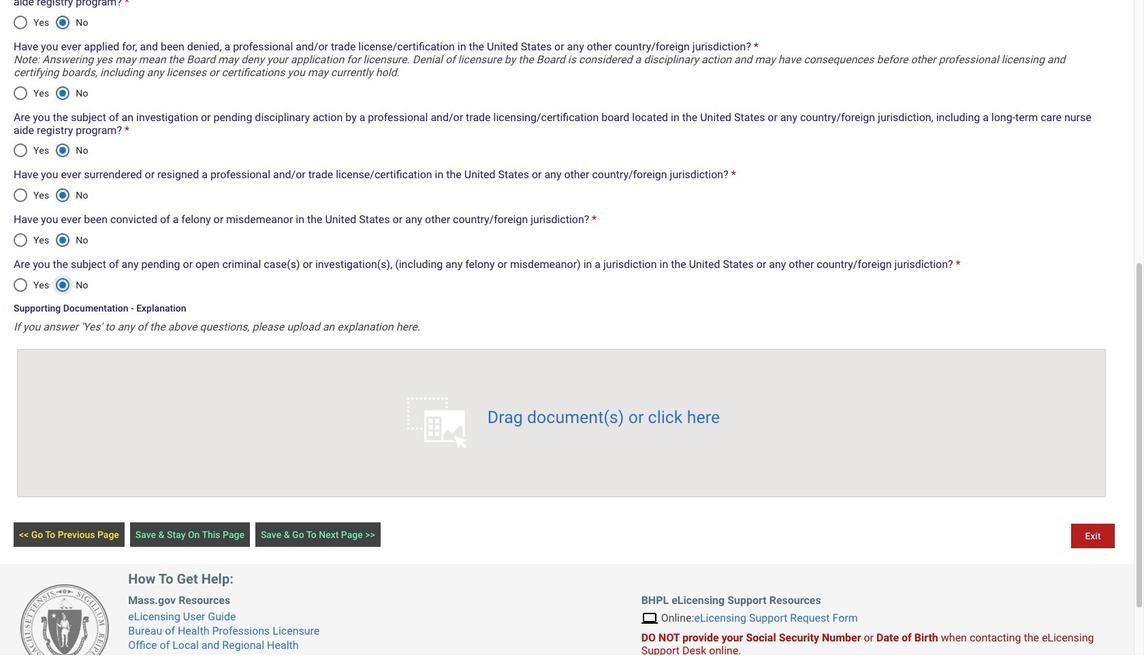 Task type: describe. For each thing, give the bounding box(es) containing it.
massachusetts state seal image
[[20, 585, 109, 656]]

6 option group from the top
[[6, 269, 95, 301]]

5 option group from the top
[[6, 224, 95, 257]]

2 option group from the top
[[6, 77, 95, 109]]

4 option group from the top
[[6, 179, 95, 212]]



Task type: locate. For each thing, give the bounding box(es) containing it.
option group
[[6, 6, 95, 39], [6, 77, 95, 109], [6, 134, 95, 167], [6, 179, 95, 212], [6, 224, 95, 257], [6, 269, 95, 301]]

3 option group from the top
[[6, 134, 95, 167]]

1 option group from the top
[[6, 6, 95, 39]]



